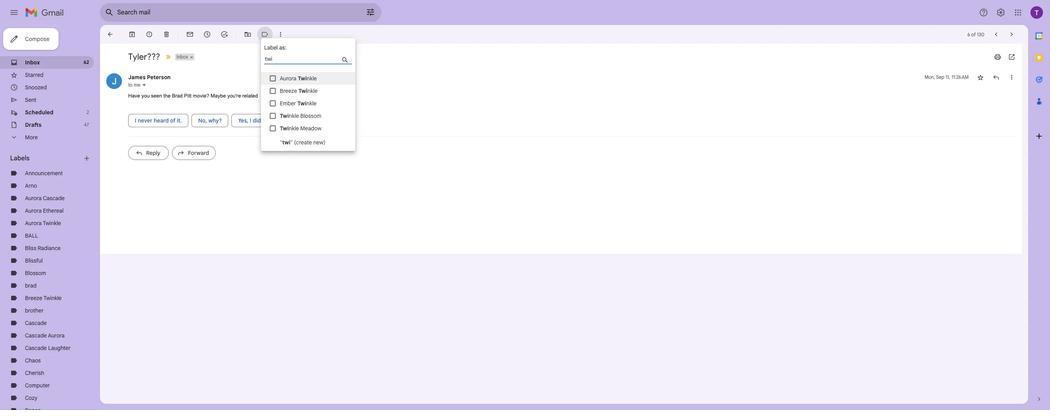 Task type: vqa. For each thing, say whether or not it's contained in the screenshot.
Inbox to the right
yes



Task type: describe. For each thing, give the bounding box(es) containing it.
more button
[[0, 131, 94, 144]]

cascade for cascade aurora
[[25, 333, 47, 340]]

move to image
[[244, 31, 252, 38]]

yes,
[[238, 117, 249, 124]]

0 vertical spatial blossom
[[301, 113, 322, 120]]

i never heard of it.
[[135, 117, 182, 124]]

2 " from the left
[[291, 139, 293, 146]]

arno link
[[25, 183, 37, 190]]

cherish link
[[25, 370, 44, 377]]

james peterson
[[128, 74, 171, 81]]

sep
[[937, 74, 945, 80]]

labels heading
[[10, 155, 83, 163]]

pitt
[[184, 93, 192, 99]]

aurora ethereal
[[25, 208, 64, 215]]

Not starred checkbox
[[977, 74, 985, 81]]

bliss radiance
[[25, 245, 61, 252]]

i never heard of it. button
[[128, 114, 189, 127]]

twinkle for aurora twinkle
[[43, 220, 61, 227]]

the
[[164, 93, 171, 99]]

breeze twi nkle
[[280, 88, 318, 95]]

cascade laughter
[[25, 345, 71, 352]]

aurora twinkle
[[25, 220, 61, 227]]

cascade aurora
[[25, 333, 65, 340]]

brad
[[25, 283, 37, 290]]

brad link
[[25, 283, 37, 290]]

mon, sep 11, 11:26 am cell
[[925, 74, 969, 81]]

back to inbox image
[[106, 31, 114, 38]]

1 horizontal spatial of
[[972, 31, 976, 37]]

no, why? button
[[192, 114, 229, 127]]

scheduled
[[25, 109, 53, 116]]

cascade aurora link
[[25, 333, 65, 340]]

labels
[[10, 155, 30, 163]]

seen
[[151, 93, 162, 99]]

snoozed
[[25, 84, 47, 91]]

reply
[[146, 150, 160, 157]]

arno
[[25, 183, 37, 190]]

breeze for breeze twinkle
[[25, 295, 42, 302]]

tyler???
[[128, 52, 160, 62]]

twinkle for breeze twinkle
[[43, 295, 62, 302]]

aurora cascade
[[25, 195, 65, 202]]

show details image
[[142, 83, 147, 88]]

cascade laughter link
[[25, 345, 71, 352]]

starred
[[25, 72, 44, 79]]

mon,
[[925, 74, 936, 80]]

breeze twinkle
[[25, 295, 62, 302]]

6
[[968, 31, 971, 37]]

drafts link
[[25, 122, 41, 129]]

have you seen the brad pitt movie? maybe you're related
[[128, 93, 258, 99]]

cascade up the ethereal
[[43, 195, 65, 202]]

aurora twinkle link
[[25, 220, 61, 227]]

it.
[[177, 117, 182, 124]]

ethereal
[[43, 208, 64, 215]]

nkle down ember twi nkle
[[289, 113, 299, 120]]

newer image
[[993, 31, 1001, 38]]

Search mail text field
[[117, 9, 344, 16]]

snooze image
[[203, 31, 211, 38]]

computer
[[25, 383, 50, 390]]

more
[[25, 134, 38, 141]]

cascade link
[[25, 320, 47, 327]]

chaos link
[[25, 358, 41, 365]]

label
[[264, 44, 278, 51]]

maybe
[[211, 93, 226, 99]]

announcement link
[[25, 170, 63, 177]]

cascade for cascade laughter
[[25, 345, 47, 352]]

mark as unread image
[[186, 31, 194, 38]]

twi up twi
[[280, 125, 289, 132]]

11,
[[946, 74, 951, 80]]

search mail image
[[102, 5, 117, 20]]

scheduled link
[[25, 109, 53, 116]]

sent
[[25, 97, 36, 104]]

breeze for breeze twi nkle
[[280, 88, 297, 95]]

gmail image
[[25, 5, 68, 20]]

reply link
[[128, 146, 169, 160]]

advanced search options image
[[363, 4, 379, 20]]

did.
[[253, 117, 263, 124]]

james
[[128, 74, 146, 81]]

ball
[[25, 233, 38, 240]]

archive image
[[128, 31, 136, 38]]

radiance
[[38, 245, 61, 252]]

twi nkle blossom
[[280, 113, 322, 120]]

no,
[[198, 117, 207, 124]]

cozy
[[25, 395, 37, 402]]

add to tasks image
[[221, 31, 228, 38]]

aurora for aurora twinkle
[[25, 220, 42, 227]]

ball link
[[25, 233, 38, 240]]

aurora twi nkle
[[280, 75, 317, 82]]

inbox link
[[25, 59, 40, 66]]

cherish
[[25, 370, 44, 377]]

bliss radiance link
[[25, 245, 61, 252]]

labels image
[[261, 31, 269, 38]]

main menu image
[[9, 8, 19, 17]]

not starred image
[[977, 74, 985, 81]]

sent link
[[25, 97, 36, 104]]

yes, i did. button
[[232, 114, 269, 127]]



Task type: locate. For each thing, give the bounding box(es) containing it.
inbox for inbox button
[[177, 54, 188, 60]]

you're
[[227, 93, 241, 99]]

nkle down aurora twi nkle
[[308, 88, 318, 95]]

nkle up twi nkle blossom
[[307, 100, 317, 107]]

" twi " (create new)
[[280, 139, 326, 146]]

i
[[135, 117, 136, 124], [250, 117, 252, 124]]

related
[[243, 93, 258, 99]]

computer link
[[25, 383, 50, 390]]

1 vertical spatial twinkle
[[43, 295, 62, 302]]

blossom down blissful
[[25, 270, 46, 277]]

twinkle
[[43, 220, 61, 227], [43, 295, 62, 302]]

1 vertical spatial breeze
[[25, 295, 42, 302]]

inbox down mark as unread image
[[177, 54, 188, 60]]

new)
[[314, 139, 326, 146]]

2
[[87, 109, 89, 115]]

forward link
[[172, 146, 216, 160]]

have
[[128, 93, 140, 99]]

i inside 'i never heard of it.' button
[[135, 117, 136, 124]]

0 horizontal spatial of
[[170, 117, 176, 124]]

twi nkle meadow
[[280, 125, 322, 132]]

twinkle down the ethereal
[[43, 220, 61, 227]]

inbox up 'starred'
[[25, 59, 40, 66]]

1 horizontal spatial blossom
[[301, 113, 322, 120]]

twi for ember
[[298, 100, 307, 107]]

aurora ethereal link
[[25, 208, 64, 215]]

aurora for aurora ethereal
[[25, 208, 42, 215]]

mon, sep 11, 11:26 am
[[925, 74, 969, 80]]

breeze up brother
[[25, 295, 42, 302]]

aurora for aurora twi nkle
[[280, 75, 297, 82]]

laughter
[[48, 345, 71, 352]]

no, why?
[[198, 117, 222, 124]]

nkle down twi nkle blossom
[[289, 125, 299, 132]]

6 of 130
[[968, 31, 985, 37]]

1 horizontal spatial inbox
[[177, 54, 188, 60]]

0 horizontal spatial breeze
[[25, 295, 42, 302]]

cascade
[[43, 195, 65, 202], [25, 320, 47, 327], [25, 333, 47, 340], [25, 345, 47, 352]]

support image
[[980, 8, 989, 17]]

cascade up chaos
[[25, 345, 47, 352]]

nkle for ember twi nkle
[[307, 100, 317, 107]]

1 horizontal spatial breeze
[[280, 88, 297, 95]]

47
[[84, 122, 89, 128]]

inbox button
[[175, 54, 189, 61]]

starred link
[[25, 72, 44, 79]]

blossom up meadow
[[301, 113, 322, 120]]

Label-as menu open text field
[[264, 55, 367, 65]]

aurora for aurora cascade
[[25, 195, 42, 202]]

1 " from the left
[[280, 139, 282, 146]]

delete image
[[163, 31, 170, 38]]

aurora cascade link
[[25, 195, 65, 202]]

blossom link
[[25, 270, 46, 277]]

0 vertical spatial of
[[972, 31, 976, 37]]

(create
[[294, 139, 312, 146]]

breeze inside labels navigation
[[25, 295, 42, 302]]

aurora up laughter
[[48, 333, 65, 340]]

11:26 am
[[952, 74, 969, 80]]

older image
[[1008, 31, 1016, 38]]

of
[[972, 31, 976, 37], [170, 117, 176, 124]]

0 horizontal spatial "
[[280, 139, 282, 146]]

bliss
[[25, 245, 36, 252]]

inbox inside button
[[177, 54, 188, 60]]

yes, i did.
[[238, 117, 263, 124]]

of right 6
[[972, 31, 976, 37]]

1 i from the left
[[135, 117, 136, 124]]

blossom inside labels navigation
[[25, 270, 46, 277]]

nkle up the breeze twi nkle
[[307, 75, 317, 82]]

62
[[84, 59, 89, 65]]

i left did.
[[250, 117, 252, 124]]

blissful
[[25, 258, 43, 265]]

1 horizontal spatial i
[[250, 117, 252, 124]]

i inside "yes, i did." button
[[250, 117, 252, 124]]

breeze up ember
[[280, 88, 297, 95]]

breeze twinkle link
[[25, 295, 62, 302]]

ember twi nkle
[[280, 100, 317, 107]]

1 vertical spatial blossom
[[25, 270, 46, 277]]

twi up twi nkle blossom
[[298, 100, 307, 107]]

cozy link
[[25, 395, 37, 402]]

2 i from the left
[[250, 117, 252, 124]]

brother link
[[25, 308, 44, 315]]

breeze
[[280, 88, 297, 95], [25, 295, 42, 302]]

blissful link
[[25, 258, 43, 265]]

twi down aurora twi nkle
[[299, 88, 308, 95]]

0 horizontal spatial i
[[135, 117, 136, 124]]

labels navigation
[[0, 25, 100, 411]]

None search field
[[100, 3, 382, 22]]

inbox for inbox link
[[25, 59, 40, 66]]

inbox inside labels navigation
[[25, 59, 40, 66]]

0 vertical spatial twinkle
[[43, 220, 61, 227]]

heard
[[154, 117, 169, 124]]

chaos
[[25, 358, 41, 365]]

cascade down cascade link on the bottom
[[25, 333, 47, 340]]

inbox
[[177, 54, 188, 60], [25, 59, 40, 66]]

forward
[[188, 150, 209, 157]]

blossom
[[301, 113, 322, 120], [25, 270, 46, 277]]

aurora up the breeze twi nkle
[[280, 75, 297, 82]]

settings image
[[997, 8, 1006, 17]]

of inside button
[[170, 117, 176, 124]]

me
[[134, 82, 140, 88]]

snoozed link
[[25, 84, 47, 91]]

i left never
[[135, 117, 136, 124]]

twi for aurora
[[298, 75, 307, 82]]

you
[[142, 93, 150, 99]]

tab list
[[1029, 25, 1051, 383]]

never
[[138, 117, 152, 124]]

brad
[[172, 93, 183, 99]]

aurora
[[280, 75, 297, 82], [25, 195, 42, 202], [25, 208, 42, 215], [25, 220, 42, 227], [48, 333, 65, 340]]

nkle for breeze twi nkle
[[308, 88, 318, 95]]

aurora up aurora twinkle link
[[25, 208, 42, 215]]

aurora up ball
[[25, 220, 42, 227]]

to me
[[128, 82, 140, 88]]

of left it. on the top of page
[[170, 117, 176, 124]]

0 horizontal spatial blossom
[[25, 270, 46, 277]]

1 horizontal spatial "
[[291, 139, 293, 146]]

why?
[[208, 117, 222, 124]]

130
[[978, 31, 985, 37]]

announcement
[[25, 170, 63, 177]]

as:
[[279, 44, 287, 51]]

twinkle up brother
[[43, 295, 62, 302]]

1 vertical spatial of
[[170, 117, 176, 124]]

cascade down brother "link"
[[25, 320, 47, 327]]

"
[[280, 139, 282, 146], [291, 139, 293, 146]]

twi for breeze
[[299, 88, 308, 95]]

drafts
[[25, 122, 41, 129]]

report spam image
[[145, 31, 153, 38]]

nkle for aurora twi nkle
[[307, 75, 317, 82]]

peterson
[[147, 74, 171, 81]]

0 vertical spatial breeze
[[280, 88, 297, 95]]

aurora down arno link
[[25, 195, 42, 202]]

twi
[[298, 75, 307, 82], [299, 88, 308, 95], [298, 100, 307, 107], [280, 113, 289, 120], [280, 125, 289, 132]]

twi up the breeze twi nkle
[[298, 75, 307, 82]]

more image
[[277, 31, 285, 38]]

movie?
[[193, 93, 209, 99]]

twi down ember
[[280, 113, 289, 120]]

to
[[128, 82, 133, 88]]

label as:
[[264, 44, 287, 51]]

meadow
[[301, 125, 322, 132]]

0 horizontal spatial inbox
[[25, 59, 40, 66]]

cascade for cascade link on the bottom
[[25, 320, 47, 327]]

twi
[[282, 139, 291, 146]]



